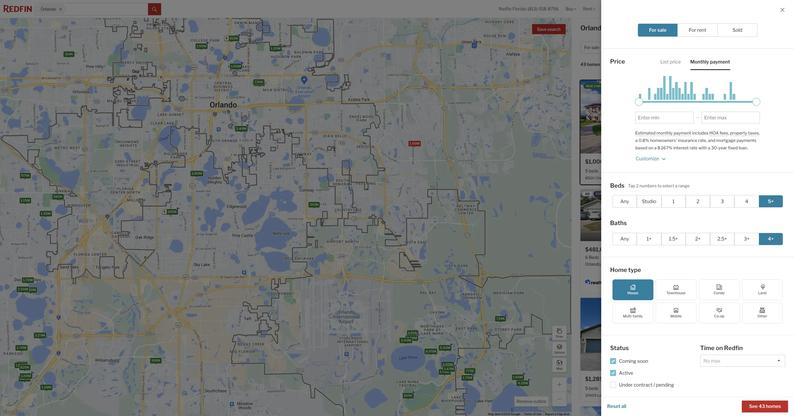 Task type: describe. For each thing, give the bounding box(es) containing it.
2 checkbox
[[687, 195, 711, 208]]

under contract / pending
[[620, 382, 675, 388]]

1+ radio
[[638, 233, 662, 245]]

new for 10275 park estates ave, orlando, fl 32836
[[691, 193, 699, 197]]

for inside button
[[585, 45, 591, 50]]

photo of 8520 chickasaw farms ln, orlando, fl 32825 image
[[581, 80, 680, 154]]

sort
[[608, 62, 617, 67]]

0 horizontal spatial homes
[[588, 62, 601, 67]]

1 vertical spatial on
[[717, 344, 724, 352]]

1.5+
[[670, 236, 679, 242]]

1.14m
[[16, 363, 25, 367]]

House checkbox
[[613, 279, 654, 300]]

8520 chickasaw farms ln, orlando, fl 32825
[[586, 176, 662, 180]]

redfin florida: (813)-518-8756
[[499, 6, 559, 11]]

4 for 5 beds
[[602, 168, 605, 173]]

estimated monthly payment includes hoa fees , property taxes
[[636, 130, 760, 136]]

previous button image
[[586, 114, 592, 120]]

lemon
[[598, 393, 610, 398]]

5+ checkbox
[[760, 195, 784, 208]]

acres
[[653, 168, 663, 173]]

% homeowners' insurance rate, and mortgage payments based on a
[[636, 138, 757, 150]]

baths for 4,201 sq ft
[[609, 386, 620, 391]]

google image
[[1, 408, 21, 416]]

status
[[611, 344, 630, 352]]

payments
[[737, 138, 757, 143]]

4,341
[[620, 168, 631, 173]]

(lot) for 7,802 sq ft (lot)
[[669, 386, 677, 391]]

5 beds for 4,201 sq ft
[[586, 386, 599, 391]]

photo of 4623 wydham ln, orlando, fl 32812 image
[[686, 407, 785, 416]]

a left 'range'
[[676, 183, 678, 188]]

fl left homes
[[609, 24, 617, 32]]

filters
[[731, 45, 742, 50]]

fl for 10275 park estates ave, orlando, fl 32836
[[747, 285, 751, 289]]

4 for 6 beds
[[707, 168, 710, 173]]

1 checkbox
[[662, 195, 687, 208]]

new for 4 baths
[[691, 84, 699, 88]]

For rent checkbox
[[678, 23, 719, 37]]

(lot) for 4,850 sq ft (lot)
[[772, 168, 779, 173]]

Townhouse checkbox
[[656, 279, 697, 300]]

loan.
[[740, 145, 749, 150]]

30-
[[712, 145, 719, 150]]

maximum price slider
[[753, 98, 761, 106]]

orlando, for 10909 lemon lake blvd, orlando, fl 32836
[[628, 393, 642, 398]]

price button
[[614, 42, 639, 53]]

recommended button
[[618, 62, 654, 67]]

2.5+ radio
[[711, 233, 735, 245]]

2+
[[696, 236, 701, 242]]

adalina
[[701, 393, 713, 398]]

8.167
[[658, 145, 669, 150]]

(lot) for 7,479 sq ft (lot)
[[774, 277, 781, 282]]

a left map at the bottom of the page
[[555, 413, 557, 416]]

townhouse
[[667, 291, 686, 295]]

Any checkbox
[[613, 195, 638, 208]]

error
[[564, 413, 570, 416]]

save search
[[538, 27, 561, 32]]

all filters • 3
[[725, 45, 748, 50]]

2 vertical spatial 1.70m
[[440, 370, 450, 374]]

/ for pending
[[654, 382, 656, 388]]

4+ radio
[[760, 233, 784, 245]]

contract
[[634, 382, 653, 388]]

1 horizontal spatial payment
[[711, 59, 731, 65]]

on inside % homeowners' insurance rate, and mortgage payments based on a
[[649, 145, 654, 150]]

baths for 2,499 sq ft
[[711, 168, 722, 173]]

terms of use
[[525, 413, 542, 416]]

save
[[538, 27, 547, 32]]

3 inside button
[[746, 45, 748, 50]]

beds
[[611, 182, 625, 189]]

for sale inside button
[[585, 45, 600, 50]]

customize
[[636, 156, 660, 161]]

reset all
[[608, 404, 627, 409]]

10909
[[586, 393, 597, 398]]

photo of 10909 lemon lake blvd, orlando, fl 32836 image
[[581, 298, 680, 371]]

6
[[691, 168, 693, 173]]

Mobile checkbox
[[656, 303, 697, 323]]

3+ radio
[[735, 233, 760, 245]]

property
[[731, 130, 748, 136]]

5 for 4,201 sq ft
[[586, 386, 589, 391]]

select
[[663, 183, 675, 188]]

for rent
[[690, 27, 707, 33]]

2+ radio
[[687, 233, 711, 245]]

see 43 homes
[[750, 404, 782, 409]]

fees
[[720, 130, 729, 136]]

ft for 7,479 sq ft (lot)
[[770, 277, 773, 282]]

2.43m
[[401, 338, 411, 342]]

2 inside option
[[697, 199, 700, 204]]

lake
[[610, 393, 618, 398]]

0 vertical spatial 43
[[581, 62, 587, 67]]

1 horizontal spatial —
[[697, 115, 700, 119]]

2.23m
[[35, 333, 45, 337]]

beds for 4,201 sq ft
[[590, 386, 599, 391]]

1.19m
[[17, 362, 26, 366]]

1+
[[647, 236, 652, 242]]

home
[[611, 266, 628, 273]]

rate
[[690, 145, 698, 150]]

option group containing house
[[613, 279, 784, 323]]

baths for 4,341 sq ft
[[606, 168, 617, 173]]

reset
[[608, 404, 621, 409]]

favorite button checkbox
[[668, 376, 676, 383]]

(lot) right the acres
[[664, 168, 672, 173]]

includes
[[693, 130, 709, 136]]

43 inside button
[[760, 404, 766, 409]]

insurance
[[679, 138, 698, 143]]

2 for hrs
[[594, 84, 596, 88]]

photo of 8430 adalina pl, orlando, fl 32827 image
[[686, 298, 785, 371]]

ln,
[[626, 176, 631, 180]]

ft for 4,341 sq ft
[[637, 168, 641, 173]]

market insights |
[[721, 26, 762, 31]]

/ for 4+
[[687, 45, 688, 50]]

ft for 4,201 sq ft
[[641, 386, 644, 391]]

option group containing for sale
[[638, 23, 758, 37]]

mobile
[[671, 314, 682, 318]]

bd
[[681, 45, 686, 50]]

rent
[[698, 27, 707, 33]]

house inside house button
[[645, 45, 658, 50]]

photo of 1644 e livingston st, orlando, fl 32803 image
[[686, 80, 785, 154]]

5+ for 5+
[[769, 199, 775, 204]]

terms
[[525, 413, 533, 416]]

6 beds
[[691, 168, 704, 173]]

sort : recommended
[[608, 62, 649, 67]]

0 vertical spatial 1.70m
[[23, 278, 33, 282]]

time
[[701, 344, 715, 352]]

see
[[750, 404, 759, 409]]

baths
[[611, 219, 628, 227]]

co-
[[715, 314, 721, 318]]

to
[[658, 183, 662, 188]]

32836 for 10275 park estates ave, orlando, fl 32836
[[752, 285, 763, 289]]

1 vertical spatial price
[[611, 58, 626, 65]]

1 vertical spatial payment
[[674, 130, 692, 136]]

$1,000,000
[[586, 159, 617, 165]]

hoa
[[710, 130, 720, 136]]

fl left 32827
[[734, 393, 738, 398]]

draw
[[556, 335, 564, 338]]

1 horizontal spatial redfin
[[725, 344, 744, 352]]

homeowners'
[[651, 138, 678, 143]]

1
[[673, 199, 675, 204]]

sq for 4,850
[[762, 168, 767, 173]]

500k
[[168, 210, 177, 214]]

property
[[611, 409, 636, 416]]

590k
[[151, 358, 161, 363]]

multi-family
[[624, 314, 644, 318]]

1.43m
[[444, 367, 454, 371]]

monthly payment
[[691, 59, 731, 65]]

6.95m
[[426, 349, 437, 353]]

a inside % homeowners' insurance rate, and mortgage payments based on a
[[655, 145, 657, 150]]

list price
[[661, 59, 682, 65]]

based
[[636, 145, 648, 150]]

24
[[699, 84, 703, 88]]

remove outline button
[[515, 396, 549, 407]]

homes inside button
[[767, 404, 782, 409]]

customize button
[[636, 152, 668, 163]]

new construction
[[691, 193, 724, 197]]

7,479
[[752, 277, 763, 282]]

sq for 7,802
[[660, 386, 664, 391]]

numbers
[[640, 183, 657, 188]]

submit search image
[[152, 7, 157, 12]]

property details
[[611, 409, 656, 416]]

map
[[558, 413, 563, 416]]

739k
[[497, 317, 505, 321]]

$1,289,000
[[586, 376, 616, 382]]

orlando, up for sale button on the right top of page
[[581, 24, 607, 32]]



Task type: locate. For each thing, give the bounding box(es) containing it.
%
[[646, 138, 650, 143], [669, 145, 673, 150]]

5 beds up the 10909
[[586, 386, 599, 391]]

(lot) right 7,479
[[774, 277, 781, 282]]

under
[[620, 382, 633, 388]]

any inside "radio"
[[621, 236, 630, 242]]

1 horizontal spatial 4
[[707, 168, 710, 173]]

0 horizontal spatial 4.5 baths
[[602, 386, 620, 391]]

0 horizontal spatial hrs
[[597, 84, 603, 88]]

for inside checkbox
[[690, 27, 697, 33]]

815k
[[230, 36, 238, 40]]

orlando, for 8520 chickasaw farms ln, orlando, fl 32825
[[631, 176, 645, 180]]

report
[[546, 413, 555, 416]]

0 horizontal spatial redfin
[[499, 6, 512, 11]]

(lot) right 4,850
[[772, 168, 779, 173]]

0 vertical spatial —
[[473, 43, 476, 47]]

1 vertical spatial /
[[654, 382, 656, 388]]

sq
[[632, 168, 636, 173], [737, 168, 742, 173], [762, 168, 767, 173], [740, 277, 745, 282], [764, 277, 769, 282], [635, 386, 640, 391], [660, 386, 664, 391]]

4 baths for 6 beds
[[707, 168, 722, 173]]

4+ right 3+ radio
[[769, 236, 775, 242]]

ft for 7,802 sq ft (lot)
[[665, 386, 669, 391]]

favorite button image
[[668, 376, 676, 383]]

0 horizontal spatial 1.50m
[[26, 288, 36, 292]]

report a map error link
[[546, 413, 570, 416]]

orlando, down 3,617 sq ft
[[732, 285, 746, 289]]

0 horizontal spatial 3
[[722, 199, 725, 204]]

sq right 7,479
[[764, 277, 769, 282]]

1 horizontal spatial 4+
[[769, 236, 775, 242]]

1.50m
[[197, 44, 207, 48], [26, 288, 36, 292]]

2 down 43 homes
[[594, 84, 596, 88]]

1 horizontal spatial for
[[650, 27, 657, 33]]

remove orlando image
[[59, 7, 62, 11]]

0 horizontal spatial 5+
[[675, 45, 680, 50]]

2 horizontal spatial 2
[[697, 199, 700, 204]]

32836 for 10909 lemon lake blvd, orlando, fl 32836
[[648, 393, 659, 398]]

, up mortgage
[[729, 130, 730, 136]]

baths for 3,617 sq ft
[[714, 277, 725, 282]]

(lot)
[[664, 168, 672, 173], [772, 168, 779, 173], [774, 277, 781, 282], [669, 386, 677, 391]]

list price element
[[661, 54, 682, 70]]

fl for 10909 lemon lake blvd, orlando, fl 32836
[[643, 393, 647, 398]]

for for for rent checkbox
[[690, 27, 697, 33]]

fl down 1.47
[[646, 176, 650, 180]]

any down baths
[[621, 236, 630, 242]]

ft for 4,850 sq ft (lot)
[[768, 168, 771, 173]]

1 vertical spatial map
[[489, 413, 495, 416]]

1 horizontal spatial sale
[[658, 27, 667, 33]]

1.00m
[[231, 64, 241, 68], [410, 141, 420, 145]]

0 horizontal spatial ,
[[729, 130, 730, 136]]

list box
[[701, 355, 786, 367]]

720k
[[255, 80, 263, 84]]

any down tap
[[621, 199, 630, 204]]

0 horizontal spatial 4
[[602, 168, 605, 173]]

year
[[719, 145, 728, 150]]

4+ inside 'option'
[[769, 236, 775, 242]]

0 vertical spatial 32836
[[752, 285, 763, 289]]

1 horizontal spatial 4.5
[[707, 277, 713, 282]]

map down options
[[557, 367, 563, 370]]

5+ inside button
[[675, 45, 680, 50]]

for sale inside option
[[650, 27, 667, 33]]

1 horizontal spatial /
[[687, 45, 688, 50]]

for sale button
[[581, 42, 611, 53]]

for up house button
[[650, 27, 657, 33]]

price up :
[[618, 45, 628, 50]]

2 any from the top
[[621, 236, 630, 242]]

estimated
[[636, 130, 656, 136]]

baths up the estates
[[714, 277, 725, 282]]

orlando, right pl, on the bottom of page
[[719, 393, 733, 398]]

on right based
[[649, 145, 654, 150]]

tap 2 numbers to select a range
[[629, 183, 690, 188]]

1 horizontal spatial 4.5 baths
[[707, 277, 725, 282]]

5 beds for 3,617 sq ft
[[691, 277, 704, 282]]

3 checkbox
[[711, 195, 735, 208]]

5 up "8520"
[[586, 168, 589, 173]]

2,499 sq ft
[[725, 168, 746, 173]]

0 horizontal spatial /
[[654, 382, 656, 388]]

Co-op checkbox
[[700, 303, 740, 323]]

% inside % homeowners' insurance rate, and mortgage payments based on a
[[646, 138, 650, 143]]

home type
[[611, 266, 642, 273]]

4 left 5+ option
[[746, 199, 749, 204]]

orlando, up tap
[[631, 176, 645, 180]]

fl for 8520 chickasaw farms ln, orlando, fl 32825
[[646, 176, 650, 180]]

1 horizontal spatial %
[[669, 145, 673, 150]]

5 up 10275
[[691, 277, 693, 282]]

redfin left florida: in the top of the page
[[499, 6, 512, 11]]

0 vertical spatial 4.5 baths
[[707, 277, 725, 282]]

price down price button
[[611, 58, 626, 65]]

payment down all
[[711, 59, 731, 65]]

0 horizontal spatial ago
[[604, 84, 610, 88]]

(813)-
[[528, 6, 540, 11]]

0 horizontal spatial 4.5
[[602, 386, 609, 391]]

4.5 baths for 3,617
[[707, 277, 725, 282]]

condo
[[715, 291, 726, 295]]

/
[[687, 45, 688, 50], [654, 382, 656, 388]]

ft for 2,499 sq ft
[[743, 168, 746, 173]]

on right time
[[717, 344, 724, 352]]

orlando, for 10275 park estates ave, orlando, fl 32836
[[732, 285, 746, 289]]

map region
[[0, 0, 590, 416]]

fl down the contract
[[643, 393, 647, 398]]

beds for 3,617 sq ft
[[694, 277, 704, 282]]

ft left 7,802
[[641, 386, 644, 391]]

orlando, down 4,201 sq ft
[[628, 393, 642, 398]]

2 right tap
[[637, 183, 639, 188]]

1 vertical spatial %
[[669, 145, 673, 150]]

price inside button
[[618, 45, 628, 50]]

2 vertical spatial 2
[[697, 199, 700, 204]]

2 vertical spatial 5 beds
[[586, 386, 599, 391]]

beds right 6 at the top of the page
[[694, 168, 704, 173]]

•
[[743, 45, 745, 50]]

0 horizontal spatial —
[[473, 43, 476, 47]]

sq for 7,479
[[764, 277, 769, 282]]

fl
[[609, 24, 617, 32], [646, 176, 650, 180], [747, 285, 751, 289], [643, 393, 647, 398], [734, 393, 738, 398]]

sq for 2,499
[[737, 168, 742, 173]]

8430 adalina pl, orlando, fl 32827
[[691, 393, 750, 398]]

1 vertical spatial 5+
[[769, 199, 775, 204]]

2.80m
[[192, 171, 202, 175]]

5
[[586, 168, 589, 173], [691, 277, 693, 282], [586, 386, 589, 391]]

sale inside option
[[658, 27, 667, 33]]

1.47 acres (lot)
[[644, 168, 672, 173]]

outline
[[534, 399, 547, 404]]

baths left 2,499
[[711, 168, 722, 173]]

4 right the 6 beds on the top right of page
[[707, 168, 710, 173]]

0 horizontal spatial 2
[[594, 84, 596, 88]]

1 4 baths from the left
[[602, 168, 617, 173]]

price
[[618, 45, 628, 50], [611, 58, 626, 65]]

monthly payment element
[[691, 54, 731, 70]]

homes down for sale button on the right top of page
[[588, 62, 601, 67]]

studio
[[643, 199, 657, 204]]

5 for 3,617 sq ft
[[691, 277, 693, 282]]

0 vertical spatial 3
[[746, 45, 748, 50]]

4 checkbox
[[735, 195, 760, 208]]

1.09m
[[21, 374, 31, 378]]

0 vertical spatial redfin
[[499, 6, 512, 11]]

4 baths left 2,499
[[707, 168, 722, 173]]

4.5 up lemon
[[602, 386, 609, 391]]

0 horizontal spatial for sale
[[585, 45, 600, 50]]

3
[[746, 45, 748, 50], [722, 199, 725, 204]]

beds up 10275
[[694, 277, 704, 282]]

0 horizontal spatial 1.00m
[[231, 64, 241, 68]]

0 vertical spatial price
[[618, 45, 628, 50]]

2 4 baths from the left
[[707, 168, 722, 173]]

1 vertical spatial 32836
[[648, 393, 659, 398]]

remove
[[517, 399, 533, 404]]

4
[[602, 168, 605, 173], [707, 168, 710, 173], [746, 199, 749, 204]]

(lot) down favorite button checkbox
[[669, 386, 677, 391]]

house left remove house icon
[[645, 45, 658, 50]]

Other checkbox
[[743, 303, 784, 323]]

1 horizontal spatial 32836
[[752, 285, 763, 289]]

sq right 4,850
[[762, 168, 767, 173]]

baths up "chickasaw"
[[606, 168, 617, 173]]

1 horizontal spatial 1.00m
[[410, 141, 420, 145]]

payment up insurance
[[674, 130, 692, 136]]

type
[[629, 266, 642, 273]]

0 vertical spatial sale
[[658, 27, 667, 33]]

fl down 3,617 sq ft
[[747, 285, 751, 289]]

new
[[586, 84, 594, 88], [691, 84, 699, 88], [691, 193, 699, 197]]

sq for 4,341
[[632, 168, 636, 173]]

ago for new 2 hrs ago
[[604, 84, 610, 88]]

house
[[645, 45, 658, 50], [628, 291, 639, 295]]

beds for 2,499 sq ft
[[694, 168, 704, 173]]

new left the 24
[[691, 84, 699, 88]]

for for for sale option
[[650, 27, 657, 33]]

5 beds for 4,341 sq ft
[[586, 168, 599, 173]]

Land checkbox
[[743, 279, 784, 300]]

for up 43 homes
[[585, 45, 591, 50]]

0 horizontal spatial 32836
[[648, 393, 659, 398]]

4.5 up park
[[707, 277, 713, 282]]

for sale up house button
[[650, 27, 667, 33]]

1 ago from the left
[[604, 84, 610, 88]]

Any radio
[[613, 233, 638, 245]]

2 for numbers
[[637, 183, 639, 188]]

homes right see at the right bottom of the page
[[767, 404, 782, 409]]

details
[[637, 409, 656, 416]]

0 vertical spatial for sale
[[650, 27, 667, 33]]

1 any from the top
[[621, 199, 630, 204]]

a left "8.167"
[[655, 145, 657, 150]]

7,479 sq ft (lot)
[[752, 277, 781, 282]]

minimum price slider
[[636, 98, 644, 106]]

sq for 4,201
[[635, 386, 640, 391]]

hrs right the 24
[[704, 84, 710, 88]]

1 vertical spatial 5 beds
[[691, 277, 704, 282]]

for sale
[[650, 27, 667, 33], [585, 45, 600, 50]]

options button
[[553, 342, 567, 356]]

4,850 sq ft (lot)
[[749, 168, 779, 173]]

4.5 for 4,201
[[602, 386, 609, 391]]

Sold checkbox
[[718, 23, 758, 37]]

2 hrs from the left
[[704, 84, 710, 88]]

sold
[[733, 27, 743, 33]]

ft right 4,850
[[768, 168, 771, 173]]

1 , from the left
[[729, 130, 730, 136]]

0 vertical spatial on
[[649, 145, 654, 150]]

5+ left bd
[[675, 45, 680, 50]]

2 ago from the left
[[711, 84, 717, 88]]

farms
[[615, 176, 625, 180]]

4+
[[689, 45, 695, 50], [769, 236, 775, 242]]

1 vertical spatial sale
[[592, 45, 600, 50]]

3 inside checkbox
[[722, 199, 725, 204]]

1.35m
[[41, 212, 50, 216]]

market
[[721, 26, 737, 31]]

beds for 4,341 sq ft
[[590, 168, 599, 173]]

1 horizontal spatial 43
[[760, 404, 766, 409]]

baths up the lake
[[609, 386, 620, 391]]

5+ inside option
[[769, 199, 775, 204]]

map for map
[[557, 367, 563, 370]]

any for studio
[[621, 199, 630, 204]]

1 vertical spatial for sale
[[585, 45, 600, 50]]

data
[[495, 413, 501, 416]]

house inside house option
[[628, 291, 639, 295]]

0 horizontal spatial 43
[[581, 62, 587, 67]]

option group
[[638, 23, 758, 37], [613, 195, 784, 208], [613, 233, 784, 245], [613, 279, 784, 323]]

4.5 baths up the lake
[[602, 386, 620, 391]]

redfin
[[499, 6, 512, 11], [725, 344, 744, 352]]

1 vertical spatial 5
[[691, 277, 693, 282]]

0 vertical spatial 1.50m
[[197, 44, 207, 48]]

1 vertical spatial 1.00m
[[410, 141, 420, 145]]

820k
[[20, 365, 29, 369]]

1 horizontal spatial hrs
[[704, 84, 710, 88]]

0 vertical spatial /
[[687, 45, 688, 50]]

insights
[[738, 26, 756, 31]]

sq right the 4,341
[[632, 168, 636, 173]]

2 down new construction
[[697, 199, 700, 204]]

3 right '•'
[[746, 45, 748, 50]]

new down 43 homes
[[586, 84, 594, 88]]

/ left pending
[[654, 382, 656, 388]]

house up multi-family option
[[628, 291, 639, 295]]

4.5 baths up the estates
[[707, 277, 725, 282]]

sq right 7,802
[[660, 386, 664, 391]]

3,617
[[729, 277, 739, 282]]

% down estimated
[[646, 138, 650, 143]]

Enter min text field
[[639, 115, 692, 120]]

for inside option
[[650, 27, 657, 33]]

redfin right time
[[725, 344, 744, 352]]

park
[[702, 285, 710, 289]]

% down homeowners'
[[669, 145, 673, 150]]

a left 30-
[[709, 145, 711, 150]]

Condo checkbox
[[700, 279, 740, 300]]

hrs down 43 homes
[[597, 84, 603, 88]]

0 vertical spatial house
[[645, 45, 658, 50]]

ft down favorite button checkbox
[[665, 386, 669, 391]]

5 for 4,341 sq ft
[[586, 168, 589, 173]]

/ right bd
[[687, 45, 688, 50]]

1 horizontal spatial ago
[[711, 84, 717, 88]]

0 vertical spatial 5+
[[675, 45, 680, 50]]

Enter max text field
[[705, 115, 758, 120]]

32825
[[651, 176, 662, 180]]

for sale up 43 homes
[[585, 45, 600, 50]]

4.5 baths for 4,201
[[602, 386, 620, 391]]

coming
[[620, 358, 637, 364]]

1 horizontal spatial ,
[[760, 130, 761, 136]]

4 inside checkbox
[[746, 199, 749, 204]]

8520
[[586, 176, 595, 180]]

photo of 8137 via rosa, orlando, fl 32836 image
[[581, 407, 680, 416]]

1.70m up 3.50m on the bottom left of the page
[[23, 278, 33, 282]]

sq right 4,201 at the right
[[635, 386, 640, 391]]

beds up the 10909
[[590, 386, 599, 391]]

photo of 10275 park estates ave, orlando, fl 32836 image
[[686, 189, 785, 262]]

5 beds up "8520"
[[586, 168, 599, 173]]

1 vertical spatial 43
[[760, 404, 766, 409]]

3.98m
[[407, 336, 418, 340]]

0 vertical spatial map
[[557, 367, 563, 370]]

sq right 3,617
[[740, 277, 745, 282]]

©2023
[[502, 413, 511, 416]]

monthly
[[691, 59, 710, 65]]

ago right the 24
[[711, 84, 717, 88]]

ft left 7,479
[[746, 277, 749, 282]]

any for 1+
[[621, 236, 630, 242]]

— inside the map region
[[473, 43, 476, 47]]

a inside , a
[[636, 138, 638, 143]]

1 vertical spatial —
[[697, 115, 700, 119]]

Studio checkbox
[[638, 195, 662, 208]]

sale inside button
[[592, 45, 600, 50]]

0 horizontal spatial sale
[[592, 45, 600, 50]]

ft left 4,850
[[743, 168, 746, 173]]

house button
[[641, 42, 669, 53]]

0 vertical spatial homes
[[588, 62, 601, 67]]

pl,
[[714, 393, 718, 398]]

map inside map button
[[557, 367, 563, 370]]

remove 5+ bd / 4+ ba image
[[703, 46, 707, 49]]

4 baths up "chickasaw"
[[602, 168, 617, 173]]

1 horizontal spatial 5+
[[769, 199, 775, 204]]

:
[[617, 62, 618, 67]]

ago down "sort"
[[604, 84, 610, 88]]

soon
[[638, 358, 649, 364]]

1 horizontal spatial house
[[645, 45, 658, 50]]

4 baths for 5 beds
[[602, 168, 617, 173]]

ba
[[695, 45, 700, 50]]

sale up 43 homes
[[592, 45, 600, 50]]

2 horizontal spatial 4
[[746, 199, 749, 204]]

0 horizontal spatial 4+
[[689, 45, 695, 50]]

1.70m up 1.19m
[[17, 346, 26, 350]]

32836 down 7,802
[[648, 393, 659, 398]]

4.5 for 3,617
[[707, 277, 713, 282]]

1 vertical spatial any
[[621, 236, 630, 242]]

4,341 sq ft
[[620, 168, 641, 173]]

For sale checkbox
[[638, 23, 679, 37]]

1 horizontal spatial on
[[717, 344, 724, 352]]

4 baths
[[602, 168, 617, 173], [707, 168, 722, 173]]

5.50m
[[440, 346, 451, 350]]

1 vertical spatial redfin
[[725, 344, 744, 352]]

fixed
[[729, 145, 739, 150]]

0 vertical spatial payment
[[711, 59, 731, 65]]

/ inside button
[[687, 45, 688, 50]]

350k
[[310, 203, 319, 207]]

0 vertical spatial 1.00m
[[231, 64, 241, 68]]

0 horizontal spatial payment
[[674, 130, 692, 136]]

ago for new 24 hrs ago
[[711, 84, 717, 88]]

sq right 2,499
[[737, 168, 742, 173]]

43 down for sale button on the right top of page
[[581, 62, 587, 67]]

multi-
[[624, 314, 633, 318]]

2.50m
[[443, 362, 453, 366]]

ft for 3,617 sq ft
[[746, 277, 749, 282]]

0 horizontal spatial %
[[646, 138, 650, 143]]

43
[[581, 62, 587, 67], [760, 404, 766, 409]]

0 horizontal spatial on
[[649, 145, 654, 150]]

1 horizontal spatial 1.50m
[[197, 44, 207, 48]]

0 vertical spatial 5
[[586, 168, 589, 173]]

hrs for 2
[[597, 84, 603, 88]]

0 vertical spatial 4.5
[[707, 277, 713, 282]]

1 vertical spatial 4+
[[769, 236, 775, 242]]

0 vertical spatial 2
[[594, 84, 596, 88]]

1 horizontal spatial homes
[[767, 404, 782, 409]]

1 horizontal spatial for sale
[[650, 27, 667, 33]]

1 hrs from the left
[[597, 84, 603, 88]]

0 vertical spatial 4+
[[689, 45, 695, 50]]

1 vertical spatial house
[[628, 291, 639, 295]]

hrs for 24
[[704, 84, 710, 88]]

1 vertical spatial 1.70m
[[17, 346, 26, 350]]

810k
[[404, 393, 413, 398]]

4 up "chickasaw"
[[602, 168, 605, 173]]

2 , from the left
[[760, 130, 761, 136]]

a left 0.8
[[636, 138, 638, 143]]

2 horizontal spatial for
[[690, 27, 697, 33]]

1 horizontal spatial 4 baths
[[707, 168, 722, 173]]

ft right 7,479
[[770, 277, 773, 282]]

1 vertical spatial 1.50m
[[26, 288, 36, 292]]

sq for 3,617
[[740, 277, 745, 282]]

beds up "8520"
[[590, 168, 599, 173]]

1.20m
[[271, 46, 281, 50]]

5+ for 5+ bd / 4+ ba
[[675, 45, 680, 50]]

active
[[620, 370, 634, 376]]

baths
[[606, 168, 617, 173], [711, 168, 722, 173], [714, 277, 725, 282], [609, 386, 620, 391]]

5+ bd / 4+ ba
[[675, 45, 700, 50]]

1.5+ radio
[[662, 233, 687, 245]]

any inside option
[[621, 199, 630, 204]]

ft left 1.47
[[637, 168, 641, 173]]

3 down construction
[[722, 199, 725, 204]]

43 right see at the right bottom of the page
[[760, 404, 766, 409]]

0 horizontal spatial map
[[489, 413, 495, 416]]

, right property
[[760, 130, 761, 136]]

1.70m down 2.50m
[[440, 370, 450, 374]]

ad region
[[581, 189, 680, 293]]

0 horizontal spatial 4 baths
[[602, 168, 617, 173]]

3.50m
[[18, 287, 28, 291]]

map for map data ©2023 google
[[489, 413, 495, 416]]

0.8
[[639, 138, 646, 143]]

, inside , a
[[760, 130, 761, 136]]

32836
[[752, 285, 763, 289], [648, 393, 659, 398]]

630k
[[408, 331, 417, 335]]

32836 down 7,479
[[752, 285, 763, 289]]

4+ inside button
[[689, 45, 695, 50]]

remove house image
[[661, 46, 664, 49]]

co-op
[[715, 314, 725, 318]]

terms of use link
[[525, 413, 542, 416]]

5 beds up 10275
[[691, 277, 704, 282]]

Multi-family checkbox
[[613, 303, 654, 323]]

1 vertical spatial 3
[[722, 199, 725, 204]]

0 horizontal spatial house
[[628, 291, 639, 295]]

1 horizontal spatial 2
[[637, 183, 639, 188]]

0 vertical spatial 5 beds
[[586, 168, 599, 173]]

sale
[[652, 24, 665, 32]]



Task type: vqa. For each thing, say whether or not it's contained in the screenshot.
bottommost 889K
no



